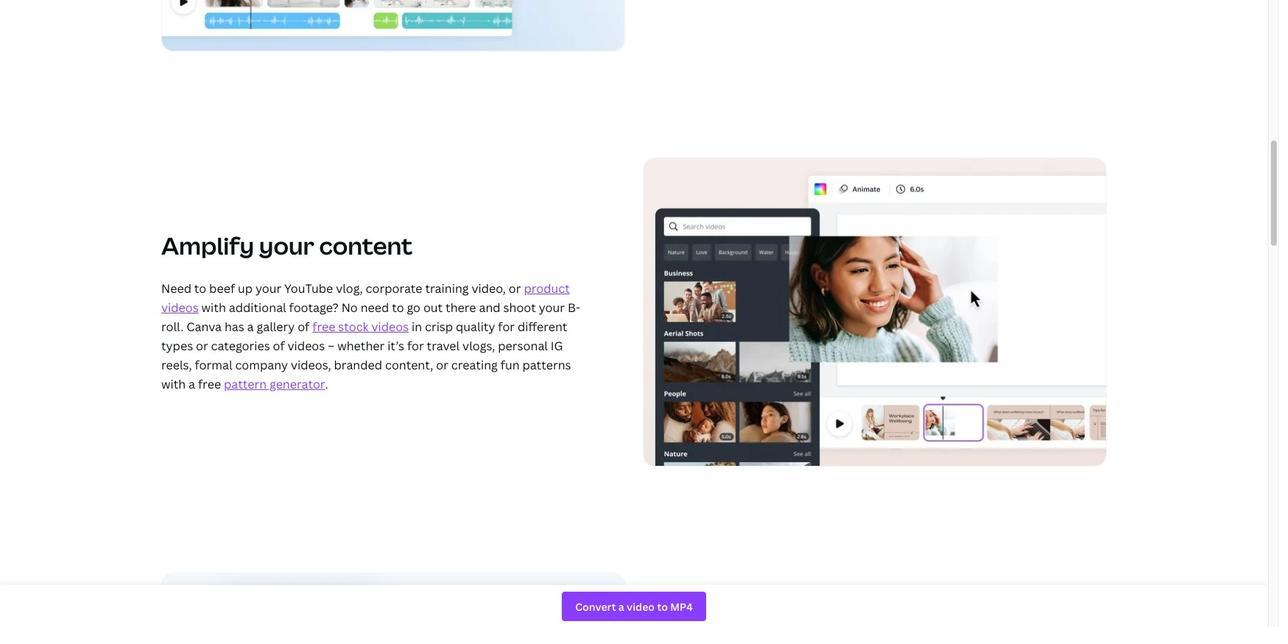 Task type: vqa. For each thing, say whether or not it's contained in the screenshot.
Top level navigation ELEMENT
no



Task type: describe. For each thing, give the bounding box(es) containing it.
different
[[518, 319, 568, 335]]

ig
[[551, 338, 563, 354]]

need
[[361, 300, 389, 316]]

need
[[161, 281, 192, 297]]

videos inside product videos
[[161, 300, 199, 316]]

branded
[[334, 357, 383, 374]]

crisp
[[425, 319, 453, 335]]

to inside with additional footage? no need to go out there and shoot your b- roll. canva has a gallery of
[[392, 300, 404, 316]]

training
[[425, 281, 469, 297]]

.
[[325, 377, 328, 393]]

0 horizontal spatial to
[[194, 281, 207, 297]]

corporate
[[366, 281, 423, 297]]

reels,
[[161, 357, 192, 374]]

stock
[[338, 319, 369, 335]]

videos inside in crisp quality for different types or categories of videos – whether it's for travel vlogs, personal ig reels, formal company videos, branded content, or creating fun patterns with a free
[[288, 338, 325, 354]]

patterns
[[523, 357, 571, 374]]

personal
[[498, 338, 548, 354]]

content
[[319, 230, 413, 262]]

a inside with additional footage? no need to go out there and shoot your b- roll. canva has a gallery of
[[247, 319, 254, 335]]

has
[[225, 319, 244, 335]]

shoot
[[504, 300, 536, 316]]

youtube
[[284, 281, 333, 297]]

quality
[[456, 319, 496, 335]]

additional
[[229, 300, 286, 316]]

categories
[[211, 338, 270, 354]]

of inside with additional footage? no need to go out there and shoot your b- roll. canva has a gallery of
[[298, 319, 310, 335]]

up
[[238, 281, 253, 297]]

of inside in crisp quality for different types or categories of videos – whether it's for travel vlogs, personal ig reels, formal company videos, branded content, or creating fun patterns with a free
[[273, 338, 285, 354]]

roll.
[[161, 319, 184, 335]]

0 vertical spatial your
[[259, 230, 315, 262]]

beef
[[209, 281, 235, 297]]

1 vertical spatial videos
[[372, 319, 409, 335]]

free stock videos
[[313, 319, 409, 335]]

a inside in crisp quality for different types or categories of videos – whether it's for travel vlogs, personal ig reels, formal company videos, branded content, or creating fun patterns with a free
[[189, 377, 195, 393]]

with inside with additional footage? no need to go out there and shoot your b- roll. canva has a gallery of
[[202, 300, 226, 316]]

pattern
[[224, 377, 267, 393]]

pattern generator .
[[224, 377, 328, 393]]

content,
[[385, 357, 434, 374]]



Task type: locate. For each thing, give the bounding box(es) containing it.
or up the "shoot"
[[509, 281, 521, 297]]

free stock videos link
[[313, 319, 409, 335]]

0 horizontal spatial free
[[198, 377, 221, 393]]

creating
[[452, 357, 498, 374]]

with inside in crisp quality for different types or categories of videos – whether it's for travel vlogs, personal ig reels, formal company videos, branded content, or creating fun patterns with a free
[[161, 377, 186, 393]]

no
[[342, 300, 358, 316]]

a right has
[[247, 319, 254, 335]]

for down the "shoot"
[[498, 319, 515, 335]]

with down reels,
[[161, 377, 186, 393]]

0 vertical spatial to
[[194, 281, 207, 297]]

free
[[313, 319, 336, 335], [198, 377, 221, 393]]

0 horizontal spatial videos
[[161, 300, 199, 316]]

with
[[202, 300, 226, 316], [161, 377, 186, 393]]

video,
[[472, 281, 506, 297]]

in
[[412, 319, 422, 335]]

product
[[524, 281, 570, 297]]

1 vertical spatial a
[[189, 377, 195, 393]]

2 horizontal spatial videos
[[372, 319, 409, 335]]

company
[[235, 357, 288, 374]]

videos down need
[[161, 300, 199, 316]]

fun
[[501, 357, 520, 374]]

videos up the it's
[[372, 319, 409, 335]]

whether
[[338, 338, 385, 354]]

go
[[407, 300, 421, 316]]

vlog,
[[336, 281, 363, 297]]

0 vertical spatial of
[[298, 319, 310, 335]]

2 horizontal spatial or
[[509, 281, 521, 297]]

a down reels,
[[189, 377, 195, 393]]

types
[[161, 338, 193, 354]]

it's
[[388, 338, 405, 354]]

–
[[328, 338, 335, 354]]

1 vertical spatial for
[[407, 338, 424, 354]]

1 horizontal spatial a
[[247, 319, 254, 335]]

free inside in crisp quality for different types or categories of videos – whether it's for travel vlogs, personal ig reels, formal company videos, branded content, or creating fun patterns with a free
[[198, 377, 221, 393]]

b-
[[568, 300, 581, 316]]

1 horizontal spatial videos
[[288, 338, 325, 354]]

videos,
[[291, 357, 331, 374]]

footage?
[[289, 300, 339, 316]]

0 vertical spatial or
[[509, 281, 521, 297]]

to
[[194, 281, 207, 297], [392, 300, 404, 316]]

1 vertical spatial your
[[256, 281, 282, 297]]

your inside with additional footage? no need to go out there and shoot your b- roll. canva has a gallery of
[[539, 300, 565, 316]]

0 vertical spatial with
[[202, 300, 226, 316]]

your down the 'product'
[[539, 300, 565, 316]]

0 vertical spatial free
[[313, 319, 336, 335]]

with down beef
[[202, 300, 226, 316]]

1 vertical spatial with
[[161, 377, 186, 393]]

0 vertical spatial a
[[247, 319, 254, 335]]

formal
[[195, 357, 232, 374]]

free up the '–'
[[313, 319, 336, 335]]

1 horizontal spatial with
[[202, 300, 226, 316]]

a
[[247, 319, 254, 335], [189, 377, 195, 393]]

in crisp quality for different types or categories of videos – whether it's for travel vlogs, personal ig reels, formal company videos, branded content, or creating fun patterns with a free
[[161, 319, 571, 393]]

your
[[259, 230, 315, 262], [256, 281, 282, 297], [539, 300, 565, 316]]

to left beef
[[194, 281, 207, 297]]

your up youtube
[[259, 230, 315, 262]]

2 vertical spatial videos
[[288, 338, 325, 354]]

0 vertical spatial videos
[[161, 300, 199, 316]]

1 vertical spatial free
[[198, 377, 221, 393]]

product videos link
[[161, 281, 570, 316]]

for down in
[[407, 338, 424, 354]]

to left go
[[392, 300, 404, 316]]

out
[[424, 300, 443, 316]]

amplify
[[161, 230, 254, 262]]

or down travel
[[436, 357, 449, 374]]

1 horizontal spatial to
[[392, 300, 404, 316]]

or down canva
[[196, 338, 208, 354]]

video to mp4 feature card 2 image
[[643, 158, 1107, 467]]

0 horizontal spatial a
[[189, 377, 195, 393]]

0 horizontal spatial of
[[273, 338, 285, 354]]

1 horizontal spatial or
[[436, 357, 449, 374]]

gallery
[[257, 319, 295, 335]]

generator
[[270, 377, 325, 393]]

2 vertical spatial or
[[436, 357, 449, 374]]

0 horizontal spatial for
[[407, 338, 424, 354]]

or
[[509, 281, 521, 297], [196, 338, 208, 354], [436, 357, 449, 374]]

videos up videos,
[[288, 338, 325, 354]]

1 vertical spatial or
[[196, 338, 208, 354]]

travel
[[427, 338, 460, 354]]

vlogs,
[[463, 338, 495, 354]]

0 horizontal spatial with
[[161, 377, 186, 393]]

1 vertical spatial of
[[273, 338, 285, 354]]

free down formal
[[198, 377, 221, 393]]

canva
[[187, 319, 222, 335]]

1 horizontal spatial for
[[498, 319, 515, 335]]

your up additional
[[256, 281, 282, 297]]

2 vertical spatial your
[[539, 300, 565, 316]]

0 vertical spatial for
[[498, 319, 515, 335]]

there
[[446, 300, 476, 316]]

0 horizontal spatial or
[[196, 338, 208, 354]]

with additional footage? no need to go out there and shoot your b- roll. canva has a gallery of
[[161, 300, 581, 335]]

for
[[498, 319, 515, 335], [407, 338, 424, 354]]

1 horizontal spatial of
[[298, 319, 310, 335]]

pattern generator link
[[224, 377, 325, 393]]

1 vertical spatial to
[[392, 300, 404, 316]]

of down gallery
[[273, 338, 285, 354]]

1 horizontal spatial free
[[313, 319, 336, 335]]

amplify your content
[[161, 230, 413, 262]]

and
[[479, 300, 501, 316]]

of
[[298, 319, 310, 335], [273, 338, 285, 354]]

product videos
[[161, 281, 570, 316]]

videos
[[161, 300, 199, 316], [372, 319, 409, 335], [288, 338, 325, 354]]

of down footage?
[[298, 319, 310, 335]]

need to beef up your youtube vlog, corporate training video, or
[[161, 281, 524, 297]]



